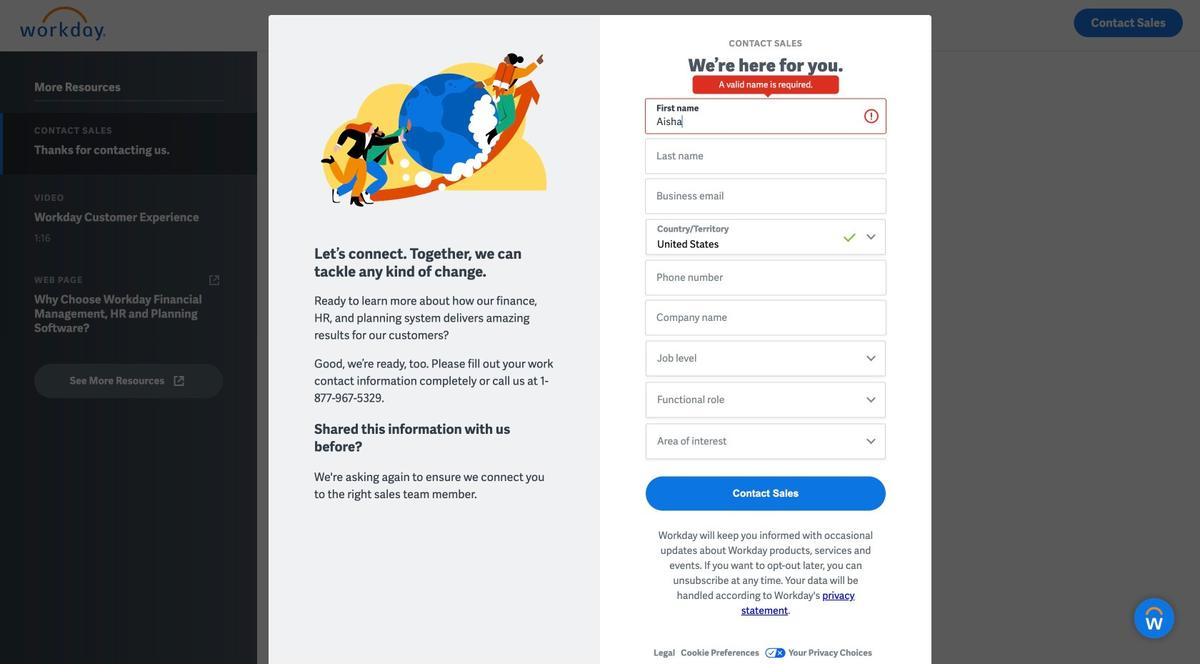 Task type: locate. For each thing, give the bounding box(es) containing it.
None text field
[[657, 114, 866, 129]]

modal dialog
[[269, 15, 932, 664]]



Task type: vqa. For each thing, say whether or not it's contained in the screenshot.
Modal dialog
yes



Task type: describe. For each thing, give the bounding box(es) containing it.
none text field inside modal dialog
[[657, 114, 866, 129]]

privacy image
[[766, 648, 786, 658]]



